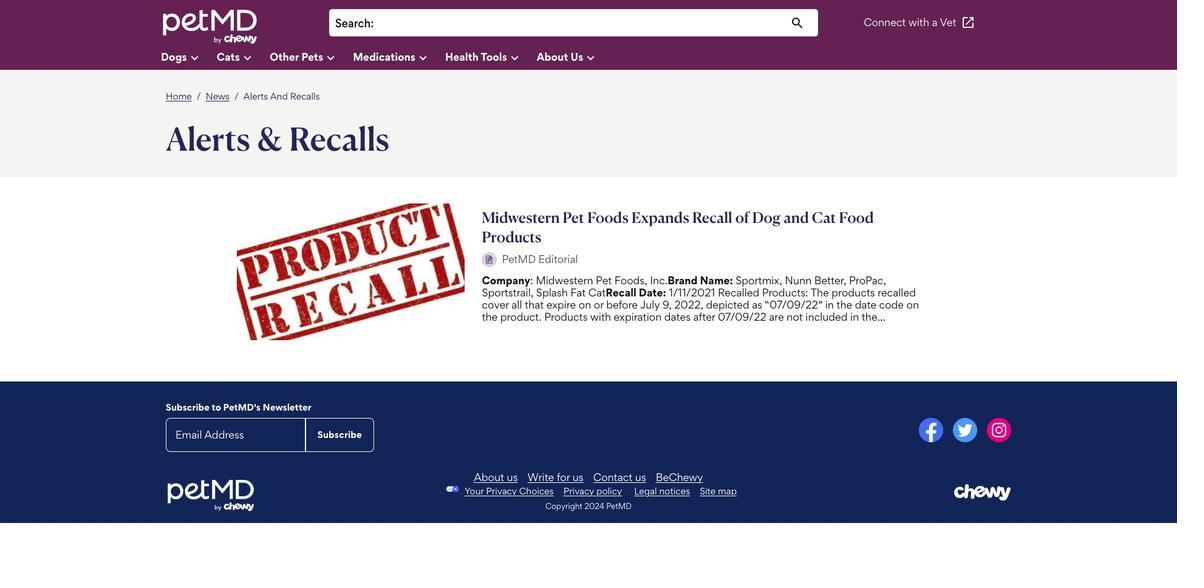Task type: describe. For each thing, give the bounding box(es) containing it.
07/09/22
[[718, 310, 767, 323]]

copyright
[[546, 501, 582, 511]]

1 horizontal spatial pet
[[596, 274, 612, 286]]

your privacy choices link
[[465, 485, 554, 497]]

us for contact us
[[635, 471, 646, 483]]

news
[[206, 90, 230, 102]]

that
[[525, 298, 544, 311]]

legal element
[[634, 485, 737, 497]]

site map
[[700, 485, 737, 497]]

before
[[606, 298, 638, 311]]

cover
[[482, 298, 509, 311]]

facebook image
[[919, 418, 943, 442]]

medications
[[353, 50, 416, 63]]

map
[[718, 485, 737, 497]]

: for search
[[371, 16, 374, 30]]

and
[[784, 208, 809, 226]]

my privacy choices image
[[440, 486, 465, 492]]

about for about us
[[474, 471, 504, 483]]

recalls for alerts and recalls
[[290, 90, 320, 102]]

legal notices
[[634, 485, 690, 497]]

products inside 1/11/2021 recalled products: the products recalled cover all that expire on or before july 9, 2022, depicted as "07/09/22" in the date code on the product. products with expiration dates after 07/09/22 are not included in the...
[[544, 310, 588, 323]]

&
[[257, 118, 283, 159]]

cats
[[217, 50, 240, 63]]

: for company
[[530, 274, 533, 286]]

newsletter
[[263, 401, 311, 413]]

about petmd element
[[308, 471, 869, 483]]

recall inside midwestern pet foods expands recall of dog and cat food products
[[692, 208, 732, 226]]

alerts & recalls
[[166, 118, 389, 159]]

subscribe to petmd's newsletter
[[166, 401, 311, 413]]

1 horizontal spatial in
[[851, 310, 859, 323]]

other pets
[[270, 50, 323, 63]]

not
[[787, 310, 803, 323]]

write
[[528, 471, 554, 483]]

company : midwestern pet foods, inc. brand name:
[[482, 274, 733, 286]]

instagram image
[[987, 418, 1011, 442]]

petmd's
[[223, 401, 261, 413]]

with inside "connect with a vet" button
[[909, 16, 929, 29]]

depicted
[[706, 298, 749, 311]]

1/11/2021
[[669, 286, 715, 299]]

2 us from the left
[[573, 471, 584, 483]]

0 vertical spatial petmd home image
[[161, 8, 258, 45]]

food
[[839, 208, 874, 226]]

nunn
[[785, 274, 812, 286]]

health tools button
[[445, 46, 537, 70]]

choices
[[519, 485, 554, 497]]

twitter image
[[953, 418, 977, 442]]

subscribe for subscribe
[[318, 429, 362, 440]]

us for about us
[[507, 471, 518, 483]]

2022,
[[674, 298, 703, 311]]

9,
[[663, 298, 672, 311]]

to
[[212, 401, 221, 413]]

site
[[700, 485, 716, 497]]

or
[[594, 298, 604, 311]]

date:
[[639, 286, 666, 299]]

privacy policy link
[[564, 485, 622, 497]]

name:
[[700, 274, 733, 286]]

recalled
[[718, 286, 759, 299]]

write for us
[[528, 471, 584, 483]]

product.
[[500, 310, 542, 323]]

after
[[693, 310, 715, 323]]

expiration
[[614, 310, 662, 323]]

pets
[[301, 50, 323, 63]]

dogs button
[[161, 46, 217, 70]]

for
[[557, 471, 570, 483]]

vet
[[940, 16, 956, 29]]

0 horizontal spatial in
[[825, 298, 834, 311]]

contact
[[593, 471, 633, 483]]

notices
[[659, 485, 690, 497]]

0 vertical spatial petmd
[[502, 253, 536, 266]]

1/11/2021 recalled products: the products recalled cover all that expire on or before july 9, 2022, depicted as "07/09/22" in the date code on the product. products with expiration dates after 07/09/22 are not included in the...
[[482, 286, 919, 323]]

cat inside sportmix, nunn better, propac, sportstrail, splash fat cat
[[589, 286, 606, 299]]

foods
[[588, 208, 629, 226]]

2024
[[585, 501, 604, 511]]

health tools
[[445, 50, 507, 63]]

dates
[[664, 310, 691, 323]]

brand
[[668, 274, 698, 286]]

date
[[855, 298, 877, 311]]

search
[[335, 16, 371, 30]]

home
[[166, 90, 192, 102]]

foods,
[[615, 274, 647, 286]]

and
[[270, 90, 288, 102]]

alerts for alerts & recalls
[[166, 118, 250, 159]]

sportstrail,
[[482, 286, 534, 299]]

subscribe for subscribe to petmd's newsletter
[[166, 401, 210, 413]]

midwestern inside midwestern pet foods expands recall of dog and cat food products
[[482, 208, 560, 226]]

1 vertical spatial petmd
[[606, 501, 632, 511]]

your privacy choices
[[465, 485, 554, 497]]

company
[[482, 274, 530, 286]]

all
[[512, 298, 522, 311]]

recalled
[[878, 286, 916, 299]]

1 privacy from the left
[[486, 485, 517, 497]]

are
[[769, 310, 784, 323]]

your
[[465, 485, 484, 497]]

expands
[[632, 208, 689, 226]]

subscribe button
[[305, 418, 374, 452]]



Task type: locate. For each thing, give the bounding box(es) containing it.
expire
[[547, 298, 576, 311]]

us right for
[[573, 471, 584, 483]]

chewy logo image
[[954, 484, 1011, 501]]

about
[[537, 50, 568, 63], [474, 471, 504, 483]]

pet left foods
[[563, 208, 585, 226]]

1 vertical spatial about
[[474, 471, 504, 483]]

privacy policy
[[564, 485, 622, 497]]

alerts and recalls
[[243, 90, 320, 102]]

alerts left and
[[243, 90, 268, 102]]

alerts for alerts and recalls
[[243, 90, 268, 102]]

cat right and at the top of the page
[[812, 208, 836, 226]]

connect
[[864, 16, 906, 29]]

the...
[[862, 310, 886, 323]]

0 horizontal spatial pet
[[563, 208, 585, 226]]

1 horizontal spatial products
[[544, 310, 588, 323]]

petmd up company
[[502, 253, 536, 266]]

products:
[[762, 286, 808, 299]]

home link
[[166, 90, 192, 102]]

other pets button
[[270, 46, 353, 70]]

0 horizontal spatial with
[[590, 310, 611, 323]]

contact us link
[[593, 471, 646, 483]]

petmd home image
[[161, 8, 258, 45], [166, 479, 255, 513]]

: up medications
[[371, 16, 374, 30]]

other
[[270, 50, 299, 63]]

copyright 2024 petmd
[[546, 501, 632, 511]]

1 horizontal spatial petmd
[[606, 501, 632, 511]]

cats button
[[217, 46, 270, 70]]

subscribe inside button
[[318, 429, 362, 440]]

recall
[[692, 208, 732, 226], [606, 286, 637, 299]]

1 on from the left
[[579, 298, 591, 311]]

cat right fat
[[589, 286, 606, 299]]

1 vertical spatial alerts
[[166, 118, 250, 159]]

1 horizontal spatial :
[[530, 274, 533, 286]]

with left expiration
[[590, 310, 611, 323]]

dog
[[752, 208, 781, 226]]

0 horizontal spatial products
[[482, 228, 542, 246]]

recall right "or"
[[606, 286, 637, 299]]

0 horizontal spatial on
[[579, 298, 591, 311]]

products
[[482, 228, 542, 246], [544, 310, 588, 323]]

0 horizontal spatial subscribe
[[166, 401, 210, 413]]

code
[[879, 298, 904, 311]]

1 vertical spatial recalls
[[289, 118, 389, 159]]

dogs
[[161, 50, 187, 63]]

1 horizontal spatial cat
[[812, 208, 836, 226]]

1 horizontal spatial privacy
[[564, 485, 594, 497]]

1 vertical spatial subscribe
[[318, 429, 362, 440]]

0 vertical spatial pet
[[563, 208, 585, 226]]

fat
[[571, 286, 586, 299]]

in down "better,"
[[825, 298, 834, 311]]

included
[[806, 310, 848, 323]]

privacy down about us
[[486, 485, 517, 497]]

0 horizontal spatial cat
[[589, 286, 606, 299]]

us up your privacy choices
[[507, 471, 518, 483]]

:
[[371, 16, 374, 30], [530, 274, 533, 286]]

0 vertical spatial about
[[537, 50, 568, 63]]

on left "or"
[[579, 298, 591, 311]]

0 horizontal spatial recall
[[606, 286, 637, 299]]

products up by image
[[482, 228, 542, 246]]

1 vertical spatial :
[[530, 274, 533, 286]]

inc.
[[650, 274, 668, 286]]

1 horizontal spatial with
[[909, 16, 929, 29]]

us
[[507, 471, 518, 483], [573, 471, 584, 483], [635, 471, 646, 483]]

1 horizontal spatial about
[[537, 50, 568, 63]]

alerts
[[243, 90, 268, 102], [166, 118, 250, 159]]

cat inside midwestern pet foods expands recall of dog and cat food products
[[812, 208, 836, 226]]

0 vertical spatial :
[[371, 16, 374, 30]]

about up "your"
[[474, 471, 504, 483]]

about inside about us dropdown button
[[537, 50, 568, 63]]

write for us link
[[528, 471, 584, 483]]

recalls
[[290, 90, 320, 102], [289, 118, 389, 159]]

0 horizontal spatial us
[[507, 471, 518, 483]]

midwestern pet foods expands recall of dog and cat food products
[[482, 208, 874, 246]]

0 horizontal spatial :
[[371, 16, 374, 30]]

on right code
[[907, 298, 919, 311]]

social element
[[594, 418, 1011, 444]]

cat
[[812, 208, 836, 226], [589, 286, 606, 299]]

search :
[[335, 16, 374, 30]]

petmd down policy
[[606, 501, 632, 511]]

sportmix,
[[736, 274, 782, 286]]

1 horizontal spatial us
[[573, 471, 584, 483]]

alerts down news link
[[166, 118, 250, 159]]

connect with a vet
[[864, 16, 956, 29]]

petmd editorial
[[502, 253, 578, 266]]

2 privacy from the left
[[564, 485, 594, 497]]

1 vertical spatial midwestern
[[536, 274, 593, 286]]

about us button
[[537, 46, 613, 70]]

0 vertical spatial with
[[909, 16, 929, 29]]

2 on from the left
[[907, 298, 919, 311]]

news link
[[206, 90, 230, 102]]

editorial
[[539, 253, 578, 266]]

midwestern up petmd editorial
[[482, 208, 560, 226]]

1 vertical spatial products
[[544, 310, 588, 323]]

1 vertical spatial cat
[[589, 286, 606, 299]]

us
[[571, 50, 583, 63]]

about us link
[[474, 471, 518, 483]]

products inside midwestern pet foods expands recall of dog and cat food products
[[482, 228, 542, 246]]

with
[[909, 16, 929, 29], [590, 310, 611, 323]]

0 vertical spatial products
[[482, 228, 542, 246]]

0 vertical spatial recall
[[692, 208, 732, 226]]

1 vertical spatial pet
[[596, 274, 612, 286]]

1 horizontal spatial recall
[[692, 208, 732, 226]]

the left all at the bottom left of page
[[482, 310, 498, 323]]

the
[[811, 286, 829, 299]]

: down petmd editorial
[[530, 274, 533, 286]]

as
[[752, 298, 762, 311]]

0 vertical spatial recalls
[[290, 90, 320, 102]]

about left us
[[537, 50, 568, 63]]

0 horizontal spatial about
[[474, 471, 504, 483]]

recall left of
[[692, 208, 732, 226]]

1 vertical spatial recall
[[606, 286, 637, 299]]

0 horizontal spatial the
[[482, 310, 498, 323]]

the
[[837, 298, 852, 311], [482, 310, 498, 323]]

with left a
[[909, 16, 929, 29]]

legal
[[634, 485, 657, 497]]

july
[[640, 298, 660, 311]]

pet up "or"
[[596, 274, 612, 286]]

about us
[[537, 50, 583, 63]]

tools
[[481, 50, 507, 63]]

sportmix, nunn better, propac, sportstrail, splash fat cat
[[482, 274, 886, 299]]

pet inside midwestern pet foods expands recall of dog and cat food products
[[563, 208, 585, 226]]

connect with a vet button
[[864, 8, 976, 37]]

None text field
[[380, 15, 812, 32]]

bechewy
[[656, 471, 703, 483]]

0 vertical spatial subscribe
[[166, 401, 210, 413]]

0 vertical spatial cat
[[812, 208, 836, 226]]

the left date on the right bottom
[[837, 298, 852, 311]]

"07/09/22"
[[765, 298, 823, 311]]

0 vertical spatial midwestern
[[482, 208, 560, 226]]

midwestern down editorial
[[536, 274, 593, 286]]

privacy
[[486, 485, 517, 497], [564, 485, 594, 497]]

a
[[932, 16, 938, 29]]

1 horizontal spatial the
[[837, 298, 852, 311]]

in
[[825, 298, 834, 311], [851, 310, 859, 323]]

in left the...
[[851, 310, 859, 323]]

1 horizontal spatial on
[[907, 298, 919, 311]]

pet
[[563, 208, 585, 226], [596, 274, 612, 286]]

None email field
[[166, 418, 305, 452]]

recall date:
[[606, 286, 666, 299]]

privacy element
[[440, 485, 622, 497]]

0 vertical spatial alerts
[[243, 90, 268, 102]]

products
[[832, 286, 875, 299]]

propac,
[[849, 274, 886, 286]]

recalls for alerts & recalls
[[289, 118, 389, 159]]

0 horizontal spatial petmd
[[502, 253, 536, 266]]

by image
[[482, 252, 497, 267]]

on
[[579, 298, 591, 311], [907, 298, 919, 311]]

about us
[[474, 471, 518, 483]]

0 horizontal spatial privacy
[[486, 485, 517, 497]]

1 horizontal spatial subscribe
[[318, 429, 362, 440]]

privacy down about petmd element
[[564, 485, 594, 497]]

1 vertical spatial petmd home image
[[166, 479, 255, 513]]

legal notices link
[[634, 485, 690, 497]]

1 vertical spatial with
[[590, 310, 611, 323]]

3 us from the left
[[635, 471, 646, 483]]

policy
[[597, 485, 622, 497]]

about for about us
[[537, 50, 568, 63]]

us up the legal
[[635, 471, 646, 483]]

with inside 1/11/2021 recalled products: the products recalled cover all that expire on or before july 9, 2022, depicted as "07/09/22" in the date code on the product. products with expiration dates after 07/09/22 are not included in the...
[[590, 310, 611, 323]]

products down fat
[[544, 310, 588, 323]]

midwestern
[[482, 208, 560, 226], [536, 274, 593, 286]]

2 horizontal spatial us
[[635, 471, 646, 483]]

health
[[445, 50, 479, 63]]

1 us from the left
[[507, 471, 518, 483]]



Task type: vqa. For each thing, say whether or not it's contained in the screenshot.
Editorial
yes



